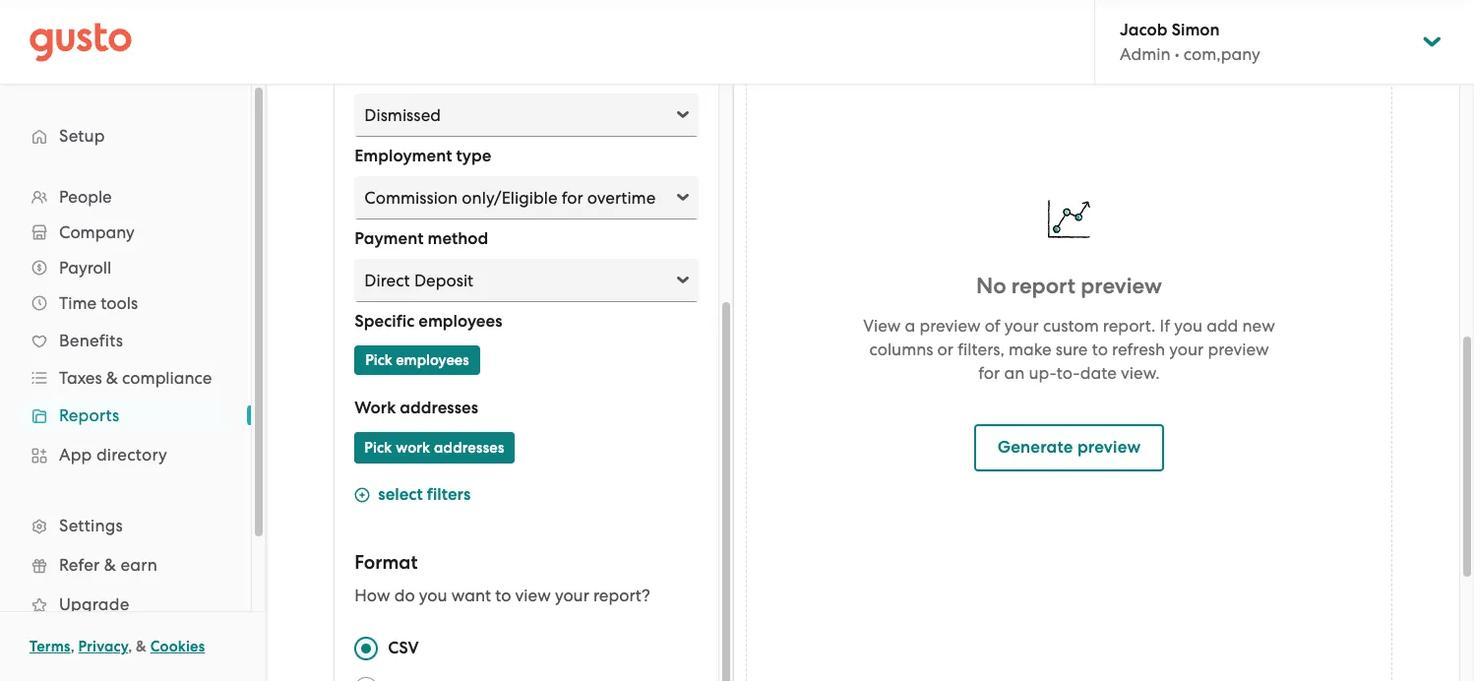 Task type: locate. For each thing, give the bounding box(es) containing it.
0 vertical spatial employment
[[355, 63, 452, 84]]

0 vertical spatial &
[[106, 368, 118, 388]]

for
[[979, 363, 1000, 382]]

1 horizontal spatial ,
[[128, 638, 132, 656]]

list
[[0, 179, 251, 663]]

format
[[355, 551, 418, 574]]

setup link
[[20, 118, 231, 154]]

employment left the status
[[355, 63, 452, 84]]

view
[[863, 315, 901, 335]]

preview
[[1081, 272, 1162, 299], [920, 315, 981, 335], [1208, 339, 1269, 359], [1078, 437, 1141, 457]]

of
[[985, 315, 1001, 335]]

no
[[976, 272, 1006, 299]]

& for earn
[[104, 555, 116, 575]]

payroll button
[[20, 250, 231, 285]]

2 vertical spatial your
[[555, 586, 589, 605]]

reports
[[59, 406, 120, 425]]

settings
[[59, 516, 123, 535]]

0 vertical spatial pick
[[365, 351, 392, 369]]

1 vertical spatial to
[[495, 586, 511, 605]]

0 horizontal spatial to
[[495, 586, 511, 605]]

taxes
[[59, 368, 102, 388]]

1 vertical spatial employment
[[355, 146, 452, 166]]

company button
[[20, 215, 231, 250]]

pick inside button
[[364, 439, 392, 457]]

to-
[[1057, 363, 1081, 382]]

company
[[59, 222, 135, 242]]

gusto navigation element
[[0, 85, 251, 681]]

pick down specific
[[365, 351, 392, 369]]

work
[[355, 398, 396, 418]]

to left view
[[495, 586, 511, 605]]

view
[[515, 586, 551, 605]]

employment
[[355, 63, 452, 84], [355, 146, 452, 166]]

1 vertical spatial addresses
[[434, 439, 504, 457]]

employment for employment type
[[355, 146, 452, 166]]

directory
[[96, 445, 167, 465]]

2 employment from the top
[[355, 146, 452, 166]]

& left cookies button
[[136, 638, 147, 656]]

time
[[59, 293, 97, 313]]

pick left the work at the bottom of the page
[[364, 439, 392, 457]]

your
[[1005, 315, 1039, 335], [1170, 339, 1204, 359], [555, 586, 589, 605]]

1 horizontal spatial to
[[1092, 339, 1108, 359]]

pick employees
[[365, 351, 469, 369]]

, left 'privacy'
[[71, 638, 75, 656]]

benefits
[[59, 331, 123, 350]]

report.
[[1103, 315, 1156, 335]]

payment
[[355, 228, 424, 249]]

view a preview of your custom report. if you add new columns or filters, make sure to refresh your preview for an up-to-date view.
[[863, 315, 1275, 382]]

1 employment from the top
[[355, 63, 452, 84]]

preview up report.
[[1081, 272, 1162, 299]]

how
[[355, 586, 390, 605]]

0 horizontal spatial you
[[419, 586, 447, 605]]

you right the do
[[419, 586, 447, 605]]

&
[[106, 368, 118, 388], [104, 555, 116, 575], [136, 638, 147, 656]]

,
[[71, 638, 75, 656], [128, 638, 132, 656]]

employment left type
[[355, 146, 452, 166]]

select filters button
[[355, 483, 471, 510]]

0 horizontal spatial your
[[555, 586, 589, 605]]

new
[[1243, 315, 1275, 335]]

& left "earn" at the left
[[104, 555, 116, 575]]

time tools button
[[20, 285, 231, 321]]

2 horizontal spatial your
[[1170, 339, 1204, 359]]

you right if
[[1175, 315, 1203, 335]]

addresses up the 'filters'
[[434, 439, 504, 457]]

pick
[[365, 351, 392, 369], [364, 439, 392, 457]]

people
[[59, 187, 112, 207]]

your up make
[[1005, 315, 1039, 335]]

preview up or
[[920, 315, 981, 335]]

filters
[[427, 484, 471, 505]]

module__icon___go7vc image
[[355, 487, 370, 503]]

your right view
[[555, 586, 589, 605]]

payroll
[[59, 258, 111, 278]]

preview down add on the right of the page
[[1208, 339, 1269, 359]]

cookies
[[150, 638, 205, 656]]

& inside dropdown button
[[106, 368, 118, 388]]

pick for pick employees
[[365, 351, 392, 369]]

want
[[452, 586, 491, 605]]

2 , from the left
[[128, 638, 132, 656]]

employees down specific employees
[[396, 351, 469, 369]]

no report preview
[[976, 272, 1162, 299]]

preview right generate
[[1078, 437, 1141, 457]]

0 horizontal spatial ,
[[71, 638, 75, 656]]

employees inside 'button'
[[396, 351, 469, 369]]

0 vertical spatial your
[[1005, 315, 1039, 335]]

up-
[[1029, 363, 1057, 382]]

select
[[378, 484, 423, 505]]

0 vertical spatial you
[[1175, 315, 1203, 335]]

status
[[456, 63, 503, 84]]

employees up pick employees 'button'
[[419, 311, 502, 332]]

1 vertical spatial &
[[104, 555, 116, 575]]

1 vertical spatial pick
[[364, 439, 392, 457]]

employees
[[419, 311, 502, 332], [396, 351, 469, 369]]

specific employees
[[355, 311, 502, 332]]

, down upgrade link
[[128, 638, 132, 656]]

1 horizontal spatial your
[[1005, 315, 1039, 335]]

an
[[1004, 363, 1025, 382]]

admin
[[1120, 44, 1171, 64]]

jacob simon admin • com,pany
[[1120, 20, 1261, 64]]

app directory link
[[20, 437, 231, 472]]

add
[[1207, 315, 1239, 335]]

1 vertical spatial employees
[[396, 351, 469, 369]]

0 vertical spatial employees
[[419, 311, 502, 332]]

to
[[1092, 339, 1108, 359], [495, 586, 511, 605]]

0 vertical spatial to
[[1092, 339, 1108, 359]]

0 vertical spatial addresses
[[400, 398, 478, 418]]

addresses up pick work addresses button
[[400, 398, 478, 418]]

to up date
[[1092, 339, 1108, 359]]

privacy
[[78, 638, 128, 656]]

work
[[396, 439, 430, 457]]

earn
[[121, 555, 157, 575]]

1 vertical spatial your
[[1170, 339, 1204, 359]]

compliance
[[122, 368, 212, 388]]

pick inside 'button'
[[365, 351, 392, 369]]

1 horizontal spatial you
[[1175, 315, 1203, 335]]

& right taxes
[[106, 368, 118, 388]]

home image
[[30, 22, 132, 62]]

employees for pick employees
[[396, 351, 469, 369]]

time tools
[[59, 293, 138, 313]]

you
[[1175, 315, 1203, 335], [419, 586, 447, 605]]

settings link
[[20, 508, 231, 543]]

your down if
[[1170, 339, 1204, 359]]

2 vertical spatial &
[[136, 638, 147, 656]]

app
[[59, 445, 92, 465]]



Task type: describe. For each thing, give the bounding box(es) containing it.
custom
[[1043, 315, 1099, 335]]

refer
[[59, 555, 100, 575]]

pick work addresses button
[[355, 432, 514, 464]]

payment method
[[355, 228, 488, 249]]

•
[[1175, 44, 1180, 64]]

refer & earn
[[59, 555, 157, 575]]

sure
[[1056, 339, 1088, 359]]

filters,
[[958, 339, 1005, 359]]

list containing people
[[0, 179, 251, 663]]

employment for employment status
[[355, 63, 452, 84]]

upgrade
[[59, 595, 129, 614]]

a
[[905, 315, 916, 335]]

method
[[428, 228, 488, 249]]

you inside view a preview of your custom report. if you add new columns or filters, make sure to refresh your preview for an up-to-date view.
[[1175, 315, 1203, 335]]

terms link
[[30, 638, 71, 656]]

com,pany
[[1184, 44, 1261, 64]]

generate
[[998, 437, 1074, 457]]

reports link
[[20, 398, 231, 433]]

people button
[[20, 179, 231, 215]]

refresh
[[1112, 339, 1166, 359]]

pick employees button
[[355, 345, 480, 375]]

tools
[[101, 293, 138, 313]]

& for compliance
[[106, 368, 118, 388]]

employees for specific employees
[[419, 311, 502, 332]]

taxes & compliance button
[[20, 360, 231, 396]]

if
[[1160, 315, 1170, 335]]

benefits link
[[20, 323, 231, 358]]

select filters
[[378, 484, 471, 505]]

to inside view a preview of your custom report. if you add new columns or filters, make sure to refresh your preview for an up-to-date view.
[[1092, 339, 1108, 359]]

app directory
[[59, 445, 167, 465]]

setup
[[59, 126, 105, 146]]

or
[[938, 339, 954, 359]]

do
[[394, 586, 415, 605]]

columns
[[870, 339, 934, 359]]

pick work addresses
[[364, 439, 504, 457]]

date
[[1081, 363, 1117, 382]]

1 , from the left
[[71, 638, 75, 656]]

work addresses
[[355, 398, 478, 418]]

simon
[[1172, 20, 1220, 40]]

upgrade link
[[20, 587, 231, 622]]

terms
[[30, 638, 71, 656]]

employment status
[[355, 63, 503, 84]]

make
[[1009, 339, 1052, 359]]

generate preview button
[[974, 424, 1165, 471]]

1 vertical spatial you
[[419, 586, 447, 605]]

report?
[[594, 586, 650, 605]]

preview inside button
[[1078, 437, 1141, 457]]

csv
[[388, 638, 419, 658]]

report
[[1012, 272, 1076, 299]]

addresses inside pick work addresses button
[[434, 439, 504, 457]]

how do you want to view your report?
[[355, 586, 650, 605]]

jacob
[[1120, 20, 1168, 40]]

privacy link
[[78, 638, 128, 656]]

taxes & compliance
[[59, 368, 212, 388]]

pick for pick work addresses
[[364, 439, 392, 457]]

cookies button
[[150, 635, 205, 658]]

refer & earn link
[[20, 547, 231, 583]]

terms , privacy , & cookies
[[30, 638, 205, 656]]

specific
[[355, 311, 415, 332]]

CSV radio
[[355, 637, 378, 660]]

employment type
[[355, 146, 492, 166]]

generate preview
[[998, 437, 1141, 457]]

view.
[[1121, 363, 1160, 382]]

type
[[456, 146, 492, 166]]



Task type: vqa. For each thing, say whether or not it's contained in the screenshot.
middle check image
no



